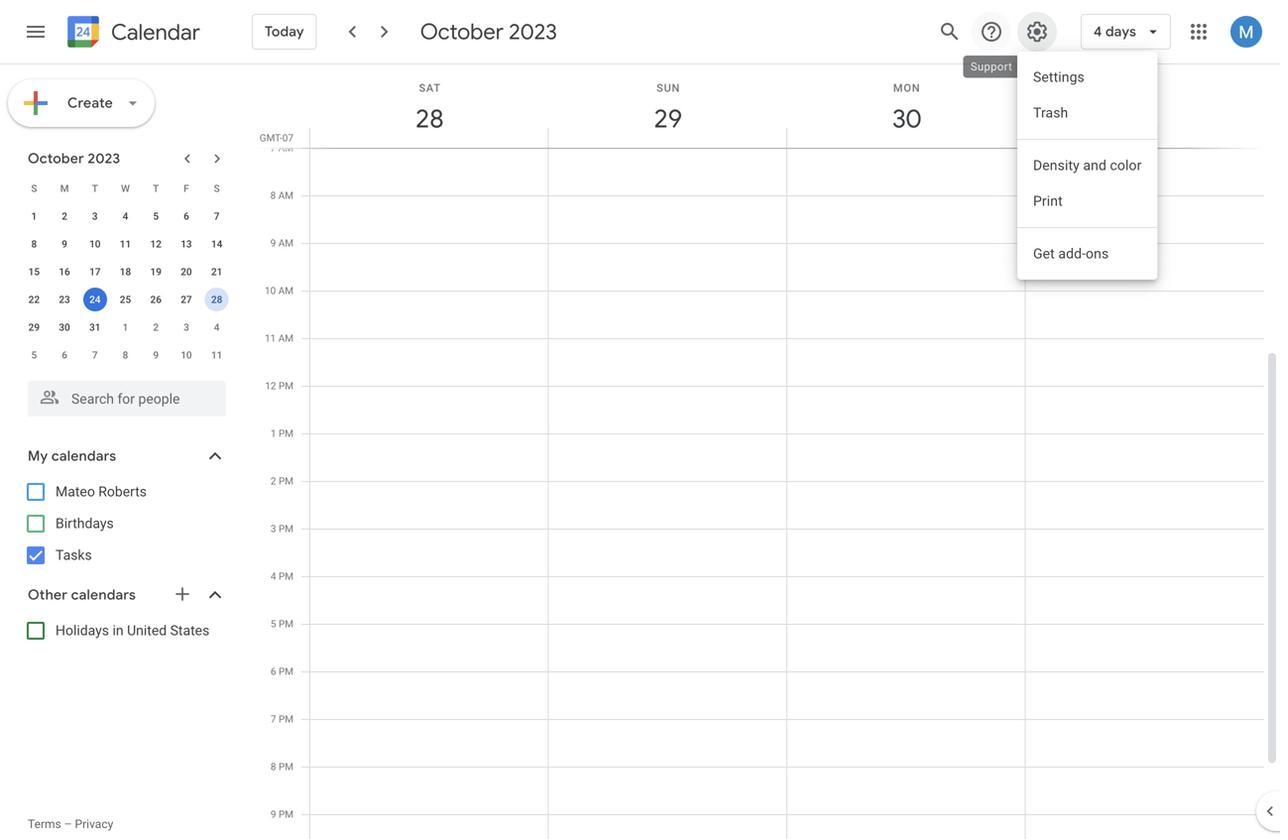 Task type: locate. For each thing, give the bounding box(es) containing it.
0 horizontal spatial t
[[92, 183, 98, 194]]

1 horizontal spatial 6
[[184, 210, 189, 222]]

31 down the 24
[[89, 321, 101, 333]]

2 horizontal spatial 1
[[271, 428, 276, 439]]

7 down '31' element
[[92, 349, 98, 361]]

0 horizontal spatial 31
[[89, 321, 101, 333]]

october
[[420, 18, 504, 46], [28, 150, 84, 168]]

1 vertical spatial 3
[[184, 321, 189, 333]]

other calendars button
[[4, 579, 246, 611]]

am up 12 pm
[[278, 332, 294, 344]]

–
[[64, 817, 72, 831]]

t right m
[[92, 183, 98, 194]]

pm down 8 pm
[[279, 808, 294, 820]]

row group
[[19, 202, 232, 369]]

3 for november 3 element
[[184, 321, 189, 333]]

24 cell
[[80, 286, 110, 313]]

add-
[[1059, 246, 1086, 262]]

1 horizontal spatial october
[[420, 18, 504, 46]]

30 down 23
[[59, 321, 70, 333]]

6 row from the top
[[19, 313, 232, 341]]

row containing 15
[[19, 258, 232, 286]]

row down 25 element
[[19, 313, 232, 341]]

07
[[282, 132, 294, 144]]

5 pm from the top
[[279, 570, 294, 582]]

calendars
[[51, 447, 116, 465], [71, 586, 136, 604]]

4 up 5 pm
[[271, 570, 276, 582]]

8
[[270, 189, 276, 201], [31, 238, 37, 250], [123, 349, 128, 361], [271, 761, 276, 773]]

0 vertical spatial 3
[[92, 210, 98, 222]]

2 vertical spatial 5
[[271, 618, 276, 630]]

1 vertical spatial 11
[[265, 332, 276, 344]]

am down 7 am
[[278, 189, 294, 201]]

11 up the "18"
[[120, 238, 131, 250]]

28 inside cell
[[211, 294, 223, 306]]

12 pm
[[265, 380, 294, 392]]

5 up 6 pm
[[271, 618, 276, 630]]

1 horizontal spatial 3
[[184, 321, 189, 333]]

9 pm from the top
[[279, 761, 294, 773]]

2 horizontal spatial 5
[[271, 618, 276, 630]]

am down 9 am
[[278, 285, 294, 297]]

11 for november 11 element on the top left of page
[[211, 349, 223, 361]]

5 up 12 element
[[153, 210, 159, 222]]

pm up 9 pm
[[279, 761, 294, 773]]

pm
[[279, 380, 294, 392], [279, 428, 294, 439], [279, 475, 294, 487], [279, 523, 294, 535], [279, 570, 294, 582], [279, 618, 294, 630], [279, 666, 294, 678], [279, 713, 294, 725], [279, 761, 294, 773], [279, 808, 294, 820]]

1 vertical spatial 5
[[31, 349, 37, 361]]

ons
[[1086, 246, 1109, 262]]

2 horizontal spatial 10
[[265, 285, 276, 297]]

31 inside row
[[89, 321, 101, 333]]

0 vertical spatial 31
[[1130, 103, 1158, 135]]

31
[[1130, 103, 1158, 135], [89, 321, 101, 333]]

roberts
[[98, 484, 147, 500]]

5 down 29 element at the left top of page
[[31, 349, 37, 361]]

1 horizontal spatial 11
[[211, 349, 223, 361]]

calendars inside dropdown button
[[51, 447, 116, 465]]

1 vertical spatial 28
[[211, 294, 223, 306]]

2 vertical spatial 3
[[271, 523, 276, 535]]

28 down sat
[[414, 103, 443, 135]]

2 down 26 element
[[153, 321, 159, 333]]

31 up color
[[1130, 103, 1158, 135]]

30
[[891, 103, 920, 135], [59, 321, 70, 333]]

2 for 2 pm
[[271, 475, 276, 487]]

october up m
[[28, 150, 84, 168]]

row down 18 element
[[19, 286, 232, 313]]

2 horizontal spatial 11
[[265, 332, 276, 344]]

8 pm from the top
[[279, 713, 294, 725]]

11 element
[[114, 232, 137, 256]]

7
[[270, 142, 276, 154], [214, 210, 220, 222], [92, 349, 98, 361], [271, 713, 276, 725]]

1 pm from the top
[[279, 380, 294, 392]]

2 up 3 pm at the bottom of page
[[271, 475, 276, 487]]

1 down 25 element
[[123, 321, 128, 333]]

7 for the november 7 element
[[92, 349, 98, 361]]

0 vertical spatial 10
[[89, 238, 101, 250]]

7 up 8 pm
[[271, 713, 276, 725]]

1 horizontal spatial 12
[[265, 380, 276, 392]]

settings menu menu
[[1018, 52, 1158, 280]]

29 link
[[646, 96, 691, 142]]

7 row from the top
[[19, 341, 232, 369]]

1 vertical spatial 29
[[28, 321, 40, 333]]

0 vertical spatial 30
[[891, 103, 920, 135]]

row group containing 1
[[19, 202, 232, 369]]

29 down 22
[[28, 321, 40, 333]]

0 horizontal spatial s
[[31, 183, 37, 194]]

3 up 10 element
[[92, 210, 98, 222]]

0 vertical spatial 12
[[150, 238, 162, 250]]

row up 11 element
[[19, 175, 232, 202]]

4 pm
[[271, 570, 294, 582]]

main drawer image
[[24, 20, 48, 44]]

print
[[1034, 193, 1063, 209]]

density and color
[[1034, 157, 1142, 174]]

2 row from the top
[[19, 202, 232, 230]]

1 for november 1 element
[[123, 321, 128, 333]]

mateo
[[56, 484, 95, 500]]

25
[[120, 294, 131, 306]]

12 down 11 am
[[265, 380, 276, 392]]

2 horizontal spatial 6
[[271, 666, 276, 678]]

2
[[62, 210, 67, 222], [153, 321, 159, 333], [271, 475, 276, 487]]

1 vertical spatial 30
[[59, 321, 70, 333]]

0 horizontal spatial october
[[28, 150, 84, 168]]

pm up '7 pm' at bottom left
[[279, 666, 294, 678]]

sun
[[657, 82, 681, 94]]

1 down 12 pm
[[271, 428, 276, 439]]

None search field
[[0, 373, 246, 417]]

november 11 element
[[205, 343, 229, 367]]

4 left days in the right top of the page
[[1094, 23, 1103, 41]]

1 vertical spatial october 2023
[[28, 150, 120, 168]]

9 down november 2 element
[[153, 349, 159, 361]]

5 for the november 5 element
[[31, 349, 37, 361]]

0 vertical spatial 11
[[120, 238, 131, 250]]

29 inside row
[[28, 321, 40, 333]]

mateo roberts
[[56, 484, 147, 500]]

november 6 element
[[53, 343, 76, 367]]

terms link
[[28, 817, 61, 831]]

4 inside november 4 element
[[214, 321, 220, 333]]

get add-ons
[[1034, 246, 1109, 262]]

am
[[278, 142, 294, 154], [278, 189, 294, 201], [278, 237, 294, 249], [278, 285, 294, 297], [278, 332, 294, 344]]

am for 8 am
[[278, 189, 294, 201]]

9 for 9 am
[[270, 237, 276, 249]]

9 for november 9 element
[[153, 349, 159, 361]]

0 horizontal spatial 12
[[150, 238, 162, 250]]

29
[[653, 103, 681, 135], [28, 321, 40, 333]]

10
[[89, 238, 101, 250], [265, 285, 276, 297], [181, 349, 192, 361]]

pm up 8 pm
[[279, 713, 294, 725]]

29 inside column header
[[653, 103, 681, 135]]

0 vertical spatial calendars
[[51, 447, 116, 465]]

6 up the 13 element
[[184, 210, 189, 222]]

2 horizontal spatial 2
[[271, 475, 276, 487]]

6 down 30 element
[[62, 349, 67, 361]]

calendar element
[[63, 12, 200, 56]]

2 vertical spatial 6
[[271, 666, 276, 678]]

12 up 19
[[150, 238, 162, 250]]

0 horizontal spatial 30
[[59, 321, 70, 333]]

calendar heading
[[107, 18, 200, 46]]

2023
[[509, 18, 557, 46], [88, 150, 120, 168]]

privacy link
[[75, 817, 113, 831]]

7 left 07
[[270, 142, 276, 154]]

5 am from the top
[[278, 332, 294, 344]]

row down november 1 element
[[19, 341, 232, 369]]

october 2023 grid
[[19, 175, 232, 369]]

3 am from the top
[[278, 237, 294, 249]]

october up sat
[[420, 18, 504, 46]]

row
[[19, 175, 232, 202], [19, 202, 232, 230], [19, 230, 232, 258], [19, 258, 232, 286], [19, 286, 232, 313], [19, 313, 232, 341], [19, 341, 232, 369]]

october 2023 up m
[[28, 150, 120, 168]]

0 vertical spatial 28
[[414, 103, 443, 135]]

0 horizontal spatial 3
[[92, 210, 98, 222]]

29 down sun
[[653, 103, 681, 135]]

11
[[120, 238, 131, 250], [265, 332, 276, 344], [211, 349, 223, 361]]

9 up the "16" element
[[62, 238, 67, 250]]

row down w at the top left of the page
[[19, 202, 232, 230]]

3 up november 10 element
[[184, 321, 189, 333]]

0 horizontal spatial 29
[[28, 321, 40, 333]]

united
[[127, 622, 167, 639]]

0 vertical spatial 2
[[62, 210, 67, 222]]

3 pm from the top
[[279, 475, 294, 487]]

4 down 28 cell
[[214, 321, 220, 333]]

1 horizontal spatial october 2023
[[420, 18, 557, 46]]

4 row from the top
[[19, 258, 232, 286]]

1 vertical spatial 2023
[[88, 150, 120, 168]]

30 link
[[884, 96, 930, 142]]

0 horizontal spatial 11
[[120, 238, 131, 250]]

1 vertical spatial 10
[[265, 285, 276, 297]]

9 down 8 pm
[[271, 808, 276, 820]]

7 inside the november 7 element
[[92, 349, 98, 361]]

4 am from the top
[[278, 285, 294, 297]]

10 up 11 am
[[265, 285, 276, 297]]

8 up 9 am
[[270, 189, 276, 201]]

calendars for my calendars
[[51, 447, 116, 465]]

0 vertical spatial october
[[420, 18, 504, 46]]

9
[[270, 237, 276, 249], [62, 238, 67, 250], [153, 349, 159, 361], [271, 808, 276, 820]]

4 inside 4 days popup button
[[1094, 23, 1103, 41]]

row up 25 element
[[19, 258, 232, 286]]

4
[[1094, 23, 1103, 41], [123, 210, 128, 222], [214, 321, 220, 333], [271, 570, 276, 582]]

mon
[[894, 82, 921, 94]]

1 vertical spatial calendars
[[71, 586, 136, 604]]

3 row from the top
[[19, 230, 232, 258]]

22
[[28, 294, 40, 306]]

s left m
[[31, 183, 37, 194]]

3 inside november 3 element
[[184, 321, 189, 333]]

1 t from the left
[[92, 183, 98, 194]]

pm up 5 pm
[[279, 570, 294, 582]]

1 s from the left
[[31, 183, 37, 194]]

s right f
[[214, 183, 220, 194]]

s
[[31, 183, 37, 194], [214, 183, 220, 194]]

8 up 9 pm
[[271, 761, 276, 773]]

birthdays
[[56, 515, 114, 532]]

8 for november 8 "element"
[[123, 349, 128, 361]]

9 up 10 am
[[270, 237, 276, 249]]

pm down 4 pm
[[279, 618, 294, 630]]

2 vertical spatial 11
[[211, 349, 223, 361]]

5 for 5 pm
[[271, 618, 276, 630]]

1
[[31, 210, 37, 222], [123, 321, 128, 333], [271, 428, 276, 439]]

october 2023
[[420, 18, 557, 46], [28, 150, 120, 168]]

1 horizontal spatial s
[[214, 183, 220, 194]]

2 vertical spatial 1
[[271, 428, 276, 439]]

14 element
[[205, 232, 229, 256]]

6 pm from the top
[[279, 618, 294, 630]]

october 2023 up sat
[[420, 18, 557, 46]]

calendars up mateo
[[51, 447, 116, 465]]

1 horizontal spatial 2
[[153, 321, 159, 333]]

1 pm
[[271, 428, 294, 439]]

8 inside "element"
[[123, 349, 128, 361]]

4 pm from the top
[[279, 523, 294, 535]]

11 down november 4 element
[[211, 349, 223, 361]]

1 up 15 element
[[31, 210, 37, 222]]

12 inside october 2023 grid
[[150, 238, 162, 250]]

1 vertical spatial 31
[[89, 321, 101, 333]]

settings menu image
[[1026, 20, 1049, 44]]

1 horizontal spatial 30
[[891, 103, 920, 135]]

8 for 8 am
[[270, 189, 276, 201]]

27
[[181, 294, 192, 306]]

2 pm from the top
[[279, 428, 294, 439]]

pm up 4 pm
[[279, 523, 294, 535]]

11 down 10 am
[[265, 332, 276, 344]]

23
[[59, 294, 70, 306]]

1 horizontal spatial 28
[[414, 103, 443, 135]]

t
[[92, 183, 98, 194], [153, 183, 159, 194]]

row containing 22
[[19, 286, 232, 313]]

1 vertical spatial 6
[[62, 349, 67, 361]]

2 s from the left
[[214, 183, 220, 194]]

0 horizontal spatial 5
[[31, 349, 37, 361]]

6
[[184, 210, 189, 222], [62, 349, 67, 361], [271, 666, 276, 678]]

0 vertical spatial 5
[[153, 210, 159, 222]]

10 up '17'
[[89, 238, 101, 250]]

t left f
[[153, 183, 159, 194]]

0 horizontal spatial 1
[[31, 210, 37, 222]]

28 inside column header
[[414, 103, 443, 135]]

7 pm
[[271, 713, 294, 725]]

Search for people text field
[[40, 381, 214, 417]]

2 vertical spatial 2
[[271, 475, 276, 487]]

0 vertical spatial 29
[[653, 103, 681, 135]]

november 8 element
[[114, 343, 137, 367]]

pm for 9 pm
[[279, 808, 294, 820]]

12
[[150, 238, 162, 250], [265, 380, 276, 392]]

1 horizontal spatial 1
[[123, 321, 128, 333]]

pm up 2 pm
[[279, 428, 294, 439]]

11 for 11 element
[[120, 238, 131, 250]]

31 for 31 link
[[1130, 103, 1158, 135]]

28
[[414, 103, 443, 135], [211, 294, 223, 306]]

8 down november 1 element
[[123, 349, 128, 361]]

3 pm
[[271, 523, 294, 535]]

2 horizontal spatial 3
[[271, 523, 276, 535]]

3 up 4 pm
[[271, 523, 276, 535]]

0 vertical spatial 2023
[[509, 18, 557, 46]]

31 inside 'column header'
[[1130, 103, 1158, 135]]

16
[[59, 266, 70, 278]]

5 inside grid
[[271, 618, 276, 630]]

am up 8 am on the left top
[[278, 142, 294, 154]]

0 horizontal spatial 10
[[89, 238, 101, 250]]

10 down november 3 element
[[181, 349, 192, 361]]

1 horizontal spatial 10
[[181, 349, 192, 361]]

13 element
[[174, 232, 198, 256]]

25 element
[[114, 288, 137, 311]]

1 vertical spatial 2
[[153, 321, 159, 333]]

create button
[[8, 79, 155, 127]]

1 row from the top
[[19, 175, 232, 202]]

1 vertical spatial 1
[[123, 321, 128, 333]]

1 horizontal spatial t
[[153, 183, 159, 194]]

2 am from the top
[[278, 189, 294, 201]]

2 vertical spatial 10
[[181, 349, 192, 361]]

0 horizontal spatial 6
[[62, 349, 67, 361]]

am down 8 am on the left top
[[278, 237, 294, 249]]

get
[[1034, 246, 1055, 262]]

7 pm from the top
[[279, 666, 294, 678]]

0 horizontal spatial 28
[[211, 294, 223, 306]]

pm for 3 pm
[[279, 523, 294, 535]]

31 column header
[[1025, 64, 1265, 148]]

row up 18 element
[[19, 230, 232, 258]]

pm for 2 pm
[[279, 475, 294, 487]]

pm up 3 pm at the bottom of page
[[279, 475, 294, 487]]

1 am from the top
[[278, 142, 294, 154]]

1 for 1 pm
[[271, 428, 276, 439]]

30 down mon
[[891, 103, 920, 135]]

20
[[181, 266, 192, 278]]

pm up 1 pm
[[279, 380, 294, 392]]

5 row from the top
[[19, 286, 232, 313]]

2 down m
[[62, 210, 67, 222]]

10 for november 10 element
[[181, 349, 192, 361]]

grid
[[254, 64, 1281, 839]]

28 down "21"
[[211, 294, 223, 306]]

calendar
[[111, 18, 200, 46]]

calendars inside dropdown button
[[71, 586, 136, 604]]

1 vertical spatial october
[[28, 150, 84, 168]]

calendars up in
[[71, 586, 136, 604]]

10 pm from the top
[[279, 808, 294, 820]]

9 for 9 pm
[[271, 808, 276, 820]]

17
[[89, 266, 101, 278]]

5
[[153, 210, 159, 222], [31, 349, 37, 361], [271, 618, 276, 630]]

6 down 5 pm
[[271, 666, 276, 678]]

1 vertical spatial 12
[[265, 380, 276, 392]]

1 horizontal spatial 31
[[1130, 103, 1158, 135]]

1 horizontal spatial 29
[[653, 103, 681, 135]]



Task type: describe. For each thing, give the bounding box(es) containing it.
pm for 1 pm
[[279, 428, 294, 439]]

november 10 element
[[174, 343, 198, 367]]

15 element
[[22, 260, 46, 284]]

f
[[184, 183, 189, 194]]

12 for 12 pm
[[265, 380, 276, 392]]

0 horizontal spatial october 2023
[[28, 150, 120, 168]]

row containing 29
[[19, 313, 232, 341]]

november 1 element
[[114, 315, 137, 339]]

24
[[89, 294, 101, 306]]

10 for 10 am
[[265, 285, 276, 297]]

0 vertical spatial 6
[[184, 210, 189, 222]]

21
[[211, 266, 223, 278]]

holidays in united states
[[56, 622, 210, 639]]

30 column header
[[787, 64, 1026, 148]]

7 am
[[270, 142, 294, 154]]

31 for '31' element
[[89, 321, 101, 333]]

4 for 4 days
[[1094, 23, 1103, 41]]

12 for 12
[[150, 238, 162, 250]]

30 inside row
[[59, 321, 70, 333]]

row containing 5
[[19, 341, 232, 369]]

16 element
[[53, 260, 76, 284]]

support
[[970, 60, 1014, 74]]

9 pm
[[271, 808, 294, 820]]

29 element
[[22, 315, 46, 339]]

31 link
[[1123, 96, 1168, 142]]

28 cell
[[202, 286, 232, 313]]

november 4 element
[[205, 315, 229, 339]]

am for 9 am
[[278, 237, 294, 249]]

other calendars
[[28, 586, 136, 604]]

13
[[181, 238, 192, 250]]

9 am
[[270, 237, 294, 249]]

30 element
[[53, 315, 76, 339]]

other
[[28, 586, 68, 604]]

terms – privacy
[[28, 817, 113, 831]]

7 for 7 pm
[[271, 713, 276, 725]]

18 element
[[114, 260, 137, 284]]

add other calendars image
[[173, 584, 192, 604]]

pm for 8 pm
[[279, 761, 294, 773]]

4 days
[[1094, 23, 1137, 41]]

row containing 1
[[19, 202, 232, 230]]

18
[[120, 266, 131, 278]]

2 t from the left
[[153, 183, 159, 194]]

states
[[170, 622, 210, 639]]

4 for 4 pm
[[271, 570, 276, 582]]

26 element
[[144, 288, 168, 311]]

pm for 4 pm
[[279, 570, 294, 582]]

4 for november 4 element
[[214, 321, 220, 333]]

holidays
[[56, 622, 109, 639]]

3 for 3 pm
[[271, 523, 276, 535]]

22 element
[[22, 288, 46, 311]]

w
[[121, 183, 130, 194]]

my
[[28, 447, 48, 465]]

14
[[211, 238, 223, 250]]

10 element
[[83, 232, 107, 256]]

28 link
[[407, 96, 453, 142]]

m
[[60, 183, 69, 194]]

in
[[113, 622, 124, 639]]

november 2 element
[[144, 315, 168, 339]]

10 for 10 element
[[89, 238, 101, 250]]

11 am
[[265, 332, 294, 344]]

7 up 14 element
[[214, 210, 220, 222]]

28 element
[[205, 288, 229, 311]]

november 7 element
[[83, 343, 107, 367]]

row containing 8
[[19, 230, 232, 258]]

gmt-07
[[260, 132, 294, 144]]

0 horizontal spatial 2023
[[88, 150, 120, 168]]

4 up 11 element
[[123, 210, 128, 222]]

10 am
[[265, 285, 294, 297]]

30 inside mon 30
[[891, 103, 920, 135]]

density
[[1034, 157, 1080, 174]]

8 up 15 element
[[31, 238, 37, 250]]

pm for 12 pm
[[279, 380, 294, 392]]

november 3 element
[[174, 315, 198, 339]]

23 element
[[53, 288, 76, 311]]

11 for 11 am
[[265, 332, 276, 344]]

19 element
[[144, 260, 168, 284]]

1 horizontal spatial 2023
[[509, 18, 557, 46]]

0 vertical spatial october 2023
[[420, 18, 557, 46]]

and
[[1084, 157, 1107, 174]]

27 element
[[174, 288, 198, 311]]

today button
[[252, 8, 317, 56]]

24, today element
[[83, 288, 107, 311]]

12 element
[[144, 232, 168, 256]]

gmt-
[[260, 132, 282, 144]]

pm for 7 pm
[[279, 713, 294, 725]]

6 for november 6 element
[[62, 349, 67, 361]]

6 pm
[[271, 666, 294, 678]]

terms
[[28, 817, 61, 831]]

sat
[[419, 82, 441, 94]]

4 days button
[[1081, 8, 1172, 56]]

pm for 5 pm
[[279, 618, 294, 630]]

calendars for other calendars
[[71, 586, 136, 604]]

november 5 element
[[22, 343, 46, 367]]

grid containing 28
[[254, 64, 1281, 839]]

settings
[[1034, 69, 1085, 85]]

today
[[265, 23, 304, 41]]

color
[[1110, 157, 1142, 174]]

7 for 7 am
[[270, 142, 276, 154]]

6 for 6 pm
[[271, 666, 276, 678]]

28 column header
[[309, 64, 549, 148]]

trash
[[1034, 105, 1069, 121]]

november 9 element
[[144, 343, 168, 367]]

15
[[28, 266, 40, 278]]

sat 28
[[414, 82, 443, 135]]

26
[[150, 294, 162, 306]]

row containing s
[[19, 175, 232, 202]]

pm for 6 pm
[[279, 666, 294, 678]]

2 pm
[[271, 475, 294, 487]]

0 horizontal spatial 2
[[62, 210, 67, 222]]

am for 11 am
[[278, 332, 294, 344]]

my calendars
[[28, 447, 116, 465]]

mon 30
[[891, 82, 921, 135]]

days
[[1106, 23, 1137, 41]]

17 element
[[83, 260, 107, 284]]

21 element
[[205, 260, 229, 284]]

2 for november 2 element
[[153, 321, 159, 333]]

5 pm
[[271, 618, 294, 630]]

8 am
[[270, 189, 294, 201]]

create
[[67, 94, 113, 112]]

privacy
[[75, 817, 113, 831]]

tasks
[[56, 547, 92, 563]]

8 pm
[[271, 761, 294, 773]]

31 element
[[83, 315, 107, 339]]

8 for 8 pm
[[271, 761, 276, 773]]

am for 7 am
[[278, 142, 294, 154]]

1 horizontal spatial 5
[[153, 210, 159, 222]]

my calendars button
[[4, 440, 246, 472]]

19
[[150, 266, 162, 278]]

29 column header
[[548, 64, 788, 148]]

20 element
[[174, 260, 198, 284]]

my calendars list
[[4, 476, 246, 571]]

am for 10 am
[[278, 285, 294, 297]]

sun 29
[[653, 82, 681, 135]]

0 vertical spatial 1
[[31, 210, 37, 222]]



Task type: vqa. For each thing, say whether or not it's contained in the screenshot.
Get
yes



